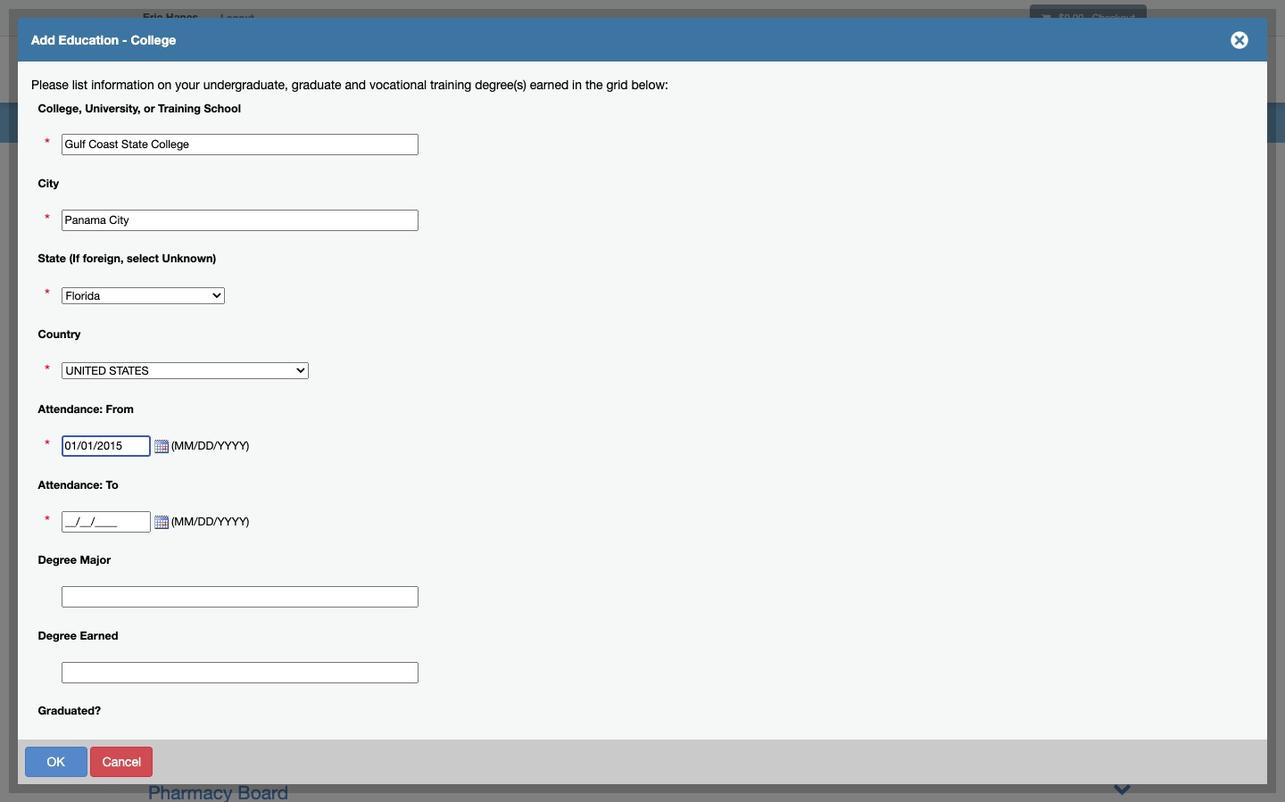Task type: describe. For each thing, give the bounding box(es) containing it.
education location
[[45, 554, 153, 569]]

university, for action
[[349, 355, 405, 369]]

apn)
[[374, 526, 417, 547]]

or for please list information on your undergraduate, graduate and vocational training degree(s) earned in the grid below:
[[144, 101, 155, 115]]

advanced for third the start link from the top
[[213, 682, 269, 696]]

occupational
[[148, 753, 260, 774]]

liability
[[215, 408, 279, 429]]

* down city
[[45, 211, 50, 228]]

College, University, or Training School text field
[[61, 134, 418, 156]]

3 start link from the top
[[139, 682, 166, 696]]

location
[[104, 554, 153, 569]]

degree earned
[[38, 629, 118, 643]]

collection agency board link
[[148, 290, 356, 312]]

chevron down image
[[1113, 779, 1132, 798]]

Attendance: From text field
[[61, 436, 151, 457]]

graduate
[[292, 78, 342, 92]]

detective,
[[148, 379, 232, 400]]

training
[[430, 78, 472, 92]]

instructions
[[111, 109, 176, 123]]

training for action
[[422, 355, 465, 369]]

college
[[131, 32, 176, 47]]

online services link
[[1019, 40, 1152, 103]]

temporary nursing permit
[[45, 509, 190, 523]]

1 practice from the top
[[273, 654, 319, 669]]

personal information
[[45, 372, 160, 387]]

(rn,
[[274, 526, 311, 547]]

* left are
[[404, 121, 409, 137]]

third-
[[140, 245, 173, 260]]

degree for degree earned
[[38, 629, 77, 643]]

hanes
[[166, 11, 198, 24]]

2 practice from the top
[[273, 682, 319, 696]]

please
[[31, 78, 69, 92]]

education down temporary
[[45, 554, 101, 569]]

nurse
[[216, 32, 260, 47]]

edit this row image
[[275, 232, 292, 243]]

(if
[[69, 252, 80, 266]]

(mm/dd/yyyy) for attendance: to text box
[[168, 515, 259, 528]]

* down graduated? on the left of the page
[[45, 738, 50, 756]]

corporation
[[219, 496, 319, 518]]

massage
[[148, 437, 224, 459]]

lpn
[[316, 526, 352, 547]]

my account
[[934, 65, 1005, 78]]

nurse for 2nd the start link from the bottom of the page
[[322, 654, 355, 669]]

education up the fields
[[219, 78, 275, 92]]

authorization for third- party contact
[[45, 245, 173, 278]]

home
[[874, 65, 905, 78]]

country
[[38, 328, 81, 341]]

below:
[[632, 78, 669, 92]]

2 horizontal spatial or
[[490, 203, 501, 216]]

architecture
[[148, 261, 249, 282]]

Degree Major text field
[[61, 587, 418, 608]]

0 horizontal spatial &
[[357, 526, 369, 547]]

2 application from the top
[[45, 200, 107, 214]]

dental
[[148, 349, 202, 370]]

required.
[[435, 121, 488, 137]]

action for primary school type (high school, or ged)
[[254, 203, 289, 216]]

your
[[175, 78, 200, 92]]

limited
[[148, 408, 210, 429]]

accounting
[[148, 231, 243, 253]]

online services
[[1033, 65, 1128, 78]]

education left the -
[[59, 32, 119, 47]]

marked
[[258, 121, 303, 137]]

school inside "24. please list information on your primary school education in the grid below:" element
[[347, 203, 384, 216]]

type
[[387, 203, 412, 216]]

collection
[[148, 290, 232, 312]]

25. please list information on your undergraduate, graduate and vocational training degree(s) earned in the grid below: element
[[249, 349, 1248, 435]]

shopping cart image
[[1042, 13, 1051, 23]]

advanced practice nurse for third the start link from the top
[[213, 682, 355, 696]]

my
[[934, 65, 950, 78]]

change
[[81, 463, 125, 478]]

registered professional nurse
[[31, 32, 260, 47]]

(high
[[415, 203, 443, 216]]

school,
[[446, 203, 487, 216]]

Attendance: To text field
[[61, 511, 151, 533]]

security,
[[237, 379, 310, 400]]

college, university, or training school for action
[[302, 355, 465, 385]]

temporary
[[45, 509, 104, 523]]

3 start from the top
[[139, 682, 166, 696]]

occupational therapy board
[[148, 753, 389, 774]]

detective, security, fingerprint & alarm contractor board link
[[148, 379, 627, 400]]

1 start from the top
[[139, 599, 166, 613]]

-
[[122, 32, 127, 47]]

(mm/dd/yyyy) for 'attendance: from' text box
[[168, 440, 259, 453]]

of
[[74, 418, 85, 432]]

massage therapy board link
[[148, 437, 353, 459]]

agency
[[237, 290, 300, 312]]

party
[[45, 263, 74, 278]]

close window image for add education - college
[[1226, 26, 1254, 54]]

information
[[91, 78, 154, 92]]

foreign,
[[83, 252, 124, 266]]

to
[[106, 478, 118, 492]]

earned
[[80, 629, 118, 643]]

attendance: to
[[38, 478, 118, 492]]

college, university, or training school for please list information on your undergraduate, graduate and vocational training degree(s) earned in the grid below:
[[38, 101, 241, 115]]

on
[[158, 78, 172, 92]]

degree for degree major
[[38, 554, 77, 567]]

home link
[[859, 40, 919, 103]]

* up military
[[45, 135, 50, 153]]

alarm
[[427, 379, 476, 400]]

account
[[953, 65, 1005, 78]]

asterisk
[[353, 121, 401, 137]]

degree(s)
[[475, 78, 526, 92]]

public
[[45, 309, 79, 323]]

application inside registered nurse(rn) application instructions
[[45, 109, 107, 123]]

dental board link
[[148, 349, 258, 370]]

0 vertical spatial and
[[345, 78, 366, 92]]

major
[[80, 554, 111, 567]]

1 start link from the top
[[139, 599, 166, 613]]

0 vertical spatial nursing
[[107, 509, 150, 523]]

medical
[[148, 496, 214, 518]]

city
[[38, 177, 59, 190]]

1 vertical spatial therapy
[[265, 753, 333, 774]]

state (if foreign, select unknown)
[[38, 252, 216, 266]]

contact
[[77, 263, 122, 278]]

registered
[[31, 32, 112, 47]]

delete this row image
[[254, 231, 268, 245]]

from
[[106, 403, 134, 416]]

grid
[[607, 78, 628, 92]]

nurse(rn)
[[108, 91, 165, 105]]

1 vertical spatial education information
[[45, 600, 168, 614]]

* up public
[[45, 286, 50, 304]]

university, for please list information on your undergraduate, graduate and vocational training degree(s) earned in the grid below:
[[85, 101, 141, 115]]

advanced practice nurse for 2nd the start link from the bottom of the page
[[213, 654, 355, 669]]

authorization
[[45, 245, 118, 260]]

Degree Earned text field
[[61, 662, 418, 684]]

and inside the public and mailing addresses
[[83, 309, 104, 323]]

registered nurse(rn) application instructions
[[45, 91, 176, 123]]



Task type: locate. For each thing, give the bounding box(es) containing it.
or left ged)
[[490, 203, 501, 216]]

2 vertical spatial start link
[[139, 682, 166, 696]]

1 application from the top
[[45, 109, 107, 123]]

1 vertical spatial college, university, or training school
[[302, 355, 465, 385]]

0 vertical spatial advanced practice nurse
[[213, 654, 355, 669]]

graduated
[[302, 230, 356, 243]]

1 horizontal spatial and
[[345, 78, 366, 92]]

1 vertical spatial and
[[83, 309, 104, 323]]

college, for please list information on your undergraduate, graduate and vocational training degree(s) earned in the grid below:
[[38, 101, 82, 115]]

action
[[254, 203, 289, 216], [254, 371, 289, 385]]

1 vertical spatial information
[[97, 372, 160, 387]]

action up the 'delete this row' icon
[[254, 203, 289, 216]]

graduated?
[[38, 705, 101, 718]]

$0.00 checkout
[[1056, 12, 1136, 23]]

military status
[[45, 154, 124, 169]]

education information up marked
[[219, 78, 342, 92]]

1 vertical spatial attendance:
[[38, 478, 103, 492]]

school
[[204, 101, 241, 115], [347, 203, 384, 216], [302, 371, 339, 385]]

and up addresses
[[83, 309, 104, 323]]

0 vertical spatial action
[[254, 203, 289, 216]]

status
[[88, 154, 124, 169]]

nursing for nursing board (rn, lpn & apn)
[[148, 526, 213, 547]]

accounting board link
[[148, 231, 299, 253]]

or down information
[[144, 101, 155, 115]]

nursing board (rn, lpn & apn)
[[148, 526, 417, 547]]

1 vertical spatial college,
[[302, 355, 346, 369]]

0 horizontal spatial school
[[204, 101, 241, 115]]

training down your
[[158, 101, 201, 115]]

eric hanes
[[143, 11, 198, 24]]

1 vertical spatial advanced practice nurse
[[213, 682, 355, 696]]

nurse
[[322, 654, 355, 669], [322, 682, 355, 696]]

2 start link from the top
[[139, 654, 166, 669]]

1 vertical spatial university,
[[349, 355, 405, 369]]

1 vertical spatial nurse
[[322, 682, 355, 696]]

information up from
[[97, 372, 160, 387]]

action up limited liability company link
[[254, 371, 289, 385]]

* down date
[[45, 437, 50, 455]]

training inside college, university, or training school
[[422, 355, 465, 369]]

0 horizontal spatial university,
[[85, 101, 141, 115]]

1 vertical spatial nursing
[[148, 526, 213, 547]]

dental board detective, security, fingerprint & alarm contractor board limited liability company massage therapy board
[[148, 349, 627, 459]]

1 horizontal spatial college, university, or training school
[[302, 355, 465, 385]]

military
[[45, 154, 85, 169]]

1 horizontal spatial college,
[[302, 355, 346, 369]]

information
[[278, 78, 342, 92], [97, 372, 160, 387], [104, 600, 168, 614]]

attendance: from
[[38, 403, 134, 416]]

0 horizontal spatial education information
[[45, 600, 168, 614]]

fields marked with an asterisk * are required.
[[219, 121, 488, 137]]

degree major
[[38, 554, 111, 567]]

college, up the fingerprint
[[302, 355, 346, 369]]

2 vertical spatial information
[[104, 600, 168, 614]]

2 vertical spatial nursing
[[213, 599, 256, 613]]

1 advanced practice nurse from the top
[[213, 654, 355, 669]]

City text field
[[61, 210, 418, 231]]

fields
[[219, 121, 254, 137]]

1 vertical spatial start
[[139, 654, 166, 669]]

online
[[1033, 65, 1072, 78]]

nursing board (rn, lpn & apn) link
[[148, 526, 417, 547]]

school left "type"
[[347, 203, 384, 216]]

nurse for third the start link from the top
[[322, 682, 355, 696]]

unknown)
[[162, 252, 216, 266]]

* down "country"
[[45, 361, 50, 379]]

list
[[72, 78, 88, 92]]

occupational therapy board link
[[148, 753, 389, 774]]

$0.00
[[1059, 12, 1084, 23]]

*
[[404, 121, 409, 137], [45, 135, 50, 153], [45, 211, 50, 228], [45, 286, 50, 304], [45, 361, 50, 379], [45, 437, 50, 455], [45, 512, 50, 530], [45, 738, 50, 756]]

practice up occupational therapy board link
[[273, 682, 319, 696]]

* down the attendance: to
[[45, 512, 50, 530]]

0 vertical spatial college, university, or training school
[[38, 101, 241, 115]]

college, for action
[[302, 355, 346, 369]]

information up with
[[278, 78, 342, 92]]

therapy inside dental board detective, security, fingerprint & alarm contractor board limited liability company massage therapy board
[[229, 437, 297, 459]]

2 horizontal spatial school
[[347, 203, 384, 216]]

services
[[1075, 65, 1125, 78]]

logout link
[[207, 0, 268, 36]]

& left alarm
[[410, 379, 422, 400]]

date
[[45, 418, 71, 432]]

college, university, or training school down information
[[38, 101, 241, 115]]

information down the location
[[104, 600, 168, 614]]

attendance: down name
[[38, 478, 103, 492]]

0 vertical spatial therapy
[[229, 437, 297, 459]]

training
[[158, 101, 201, 115], [422, 355, 465, 369]]

add
[[31, 32, 55, 47]]

university, up detective, security, fingerprint & alarm contractor board 'link'
[[349, 355, 405, 369]]

eric
[[143, 11, 163, 24]]

0 vertical spatial application
[[45, 109, 107, 123]]

close window image for registered professional nurse
[[1226, 26, 1254, 54]]

None image field
[[151, 440, 168, 454], [151, 516, 168, 530], [151, 440, 168, 454], [151, 516, 168, 530]]

0 vertical spatial college,
[[38, 101, 82, 115]]

2 start from the top
[[139, 654, 166, 669]]

2 advanced from the top
[[213, 682, 269, 696]]

advanced down nursing board on the bottom of the page
[[213, 654, 269, 669]]

university, down information
[[85, 101, 141, 115]]

0 horizontal spatial training
[[158, 101, 201, 115]]

contractor
[[481, 379, 571, 400]]

primary
[[302, 203, 344, 216]]

2 advanced practice nurse from the top
[[213, 682, 355, 696]]

0 vertical spatial or
[[144, 101, 155, 115]]

2 attendance: from the top
[[38, 478, 103, 492]]

or up detective, security, fingerprint & alarm contractor board 'link'
[[408, 355, 419, 369]]

1 horizontal spatial university,
[[349, 355, 405, 369]]

fingerprint
[[315, 379, 405, 400]]

or for action
[[408, 355, 419, 369]]

nursing board
[[213, 599, 294, 613]]

logout
[[221, 12, 254, 23]]

0 vertical spatial advanced
[[213, 654, 269, 669]]

college, university, or training school
[[38, 101, 241, 115], [302, 355, 465, 385]]

and right graduate
[[345, 78, 366, 92]]

nursing down to
[[107, 509, 150, 523]]

my account link
[[919, 40, 1019, 103]]

1 horizontal spatial education information
[[219, 78, 342, 92]]

0 horizontal spatial college, university, or training school
[[38, 101, 241, 115]]

training up alarm
[[422, 355, 465, 369]]

vocational
[[370, 78, 427, 92]]

education up degree earned
[[45, 600, 101, 614]]

1 horizontal spatial or
[[408, 355, 419, 369]]

application method
[[45, 200, 154, 214]]

nursing up 'degree earned' text box
[[213, 599, 256, 613]]

0 horizontal spatial college,
[[38, 101, 82, 115]]

1 vertical spatial degree
[[38, 629, 77, 643]]

select
[[127, 252, 159, 266]]

date of birth
[[45, 418, 115, 432]]

1 vertical spatial or
[[490, 203, 501, 216]]

1 nurse from the top
[[322, 654, 355, 669]]

1 action from the top
[[254, 203, 289, 216]]

advanced for 2nd the start link from the bottom of the page
[[213, 654, 269, 669]]

medical corporation
[[148, 496, 319, 518]]

limited liability company link
[[148, 408, 365, 429]]

public and mailing addresses
[[45, 309, 147, 341]]

practice down nursing board on the bottom of the page
[[273, 654, 319, 669]]

2 action from the top
[[254, 371, 289, 385]]

2 degree from the top
[[38, 629, 77, 643]]

start
[[139, 599, 166, 613], [139, 654, 166, 669], [139, 682, 166, 696]]

university, inside college, university, or training school
[[349, 355, 405, 369]]

advanced practice nurse up occupational therapy board
[[213, 682, 355, 696]]

action inside the 25. please list information on your undergraduate, graduate and vocational training degree(s) earned in the grid below: element
[[254, 371, 289, 385]]

1 degree from the top
[[38, 554, 77, 567]]

practice
[[273, 654, 319, 669], [273, 682, 319, 696]]

0 horizontal spatial or
[[144, 101, 155, 115]]

checkout
[[1092, 12, 1136, 23]]

0 vertical spatial &
[[410, 379, 422, 400]]

1 vertical spatial school
[[347, 203, 384, 216]]

0 vertical spatial training
[[158, 101, 201, 115]]

2 (mm/dd/yyyy) from the top
[[168, 515, 259, 528]]

school up company
[[302, 371, 339, 385]]

1 (mm/dd/yyyy) from the top
[[168, 440, 259, 453]]

1 vertical spatial training
[[422, 355, 465, 369]]

0 vertical spatial nurse
[[322, 654, 355, 669]]

2 vertical spatial school
[[302, 371, 339, 385]]

1 attendance: from the top
[[38, 403, 103, 416]]

1 horizontal spatial school
[[302, 371, 339, 385]]

24. please list information on your primary school education in the grid below: element
[[249, 197, 1152, 250]]

1 vertical spatial action
[[254, 371, 289, 385]]

college, inside college, university, or training school
[[302, 355, 346, 369]]

2 vertical spatial start
[[139, 682, 166, 696]]

addresses
[[45, 327, 104, 341]]

in
[[572, 78, 582, 92]]

attendance: for attendance: from
[[38, 403, 103, 416]]

action for college, university, or training school
[[254, 371, 289, 385]]

2 vertical spatial or
[[408, 355, 419, 369]]

school inside college, university, or training school
[[302, 371, 339, 385]]

1 vertical spatial (mm/dd/yyyy)
[[168, 515, 259, 528]]

close window image
[[1226, 26, 1254, 54], [1226, 26, 1254, 54]]

personal
[[45, 372, 93, 387]]

action inside "24. please list information on your primary school education in the grid below:" element
[[254, 203, 289, 216]]

(mm/dd/yyyy)
[[168, 440, 259, 453], [168, 515, 259, 528]]

advanced
[[213, 654, 269, 669], [213, 682, 269, 696]]

0 vertical spatial degree
[[38, 554, 77, 567]]

0 vertical spatial education information
[[219, 78, 342, 92]]

0 vertical spatial information
[[278, 78, 342, 92]]

training for please list information on your undergraduate, graduate and vocational training degree(s) earned in the grid below:
[[158, 101, 201, 115]]

0 vertical spatial university,
[[85, 101, 141, 115]]

1 horizontal spatial training
[[422, 355, 465, 369]]

0 vertical spatial practice
[[273, 654, 319, 669]]

school for please list information on your undergraduate, graduate and vocational training degree(s) earned in the grid below:
[[204, 101, 241, 115]]

college,
[[38, 101, 82, 115], [302, 355, 346, 369]]

attendance:
[[38, 403, 103, 416], [38, 478, 103, 492]]

1 vertical spatial application
[[45, 200, 107, 214]]

& inside dental board detective, security, fingerprint & alarm contractor board limited liability company massage therapy board
[[410, 379, 422, 400]]

None button
[[25, 747, 87, 777], [91, 747, 153, 777], [225, 747, 297, 777], [300, 747, 350, 777], [1137, 747, 1248, 777], [25, 747, 87, 777], [91, 747, 153, 777], [225, 747, 297, 777], [300, 747, 350, 777], [1137, 747, 1248, 777]]

for
[[122, 245, 137, 260]]

illinois department of financial and professional regulation image
[[134, 40, 541, 97]]

and
[[345, 78, 366, 92], [83, 309, 104, 323]]

attendance: up the of
[[38, 403, 103, 416]]

0 vertical spatial start link
[[139, 599, 166, 613]]

0 vertical spatial (mm/dd/yyyy)
[[168, 440, 259, 453]]

0 vertical spatial attendance:
[[38, 403, 103, 416]]

school for action
[[302, 371, 339, 385]]

college, down please
[[38, 101, 82, 115]]

0 vertical spatial school
[[204, 101, 241, 115]]

earned
[[530, 78, 569, 92]]

application
[[45, 109, 107, 123], [45, 200, 107, 214]]

school up the fields
[[204, 101, 241, 115]]

1 vertical spatial advanced
[[213, 682, 269, 696]]

advanced practice nurse down nursing board on the bottom of the page
[[213, 654, 355, 669]]

nursing down permit
[[148, 526, 213, 547]]

1 vertical spatial &
[[357, 526, 369, 547]]

application down city
[[45, 200, 107, 214]]

& right lpn
[[357, 526, 369, 547]]

1 vertical spatial start link
[[139, 654, 166, 669]]

degree left major
[[38, 554, 77, 567]]

degree left earned
[[38, 629, 77, 643]]

1 vertical spatial practice
[[273, 682, 319, 696]]

0 vertical spatial start
[[139, 599, 166, 613]]

primary school type (high school, or ged)
[[302, 203, 532, 216]]

registered
[[45, 91, 105, 105]]

college, university, or training school inside the 25. please list information on your undergraduate, graduate and vocational training degree(s) earned in the grid below: element
[[302, 355, 465, 385]]

attendance: for attendance: to
[[38, 478, 103, 492]]

advanced up occupational therapy board
[[213, 682, 269, 696]]

0 horizontal spatial and
[[83, 309, 104, 323]]

1 advanced from the top
[[213, 654, 269, 669]]

1 horizontal spatial &
[[410, 379, 422, 400]]

education information up earned
[[45, 600, 168, 614]]

birth
[[89, 418, 115, 432]]

name
[[45, 463, 78, 478]]

college, university, or training school up company
[[302, 355, 465, 385]]

accounting board architecture board collection agency board
[[148, 231, 356, 312]]

mailing
[[107, 309, 147, 323]]

architecture board link
[[148, 261, 305, 282]]

2 nurse from the top
[[322, 682, 355, 696]]

application down 'registered'
[[45, 109, 107, 123]]

an
[[335, 121, 350, 137]]

nursing for nursing board
[[213, 599, 256, 613]]



Task type: vqa. For each thing, say whether or not it's contained in the screenshot.
text field
no



